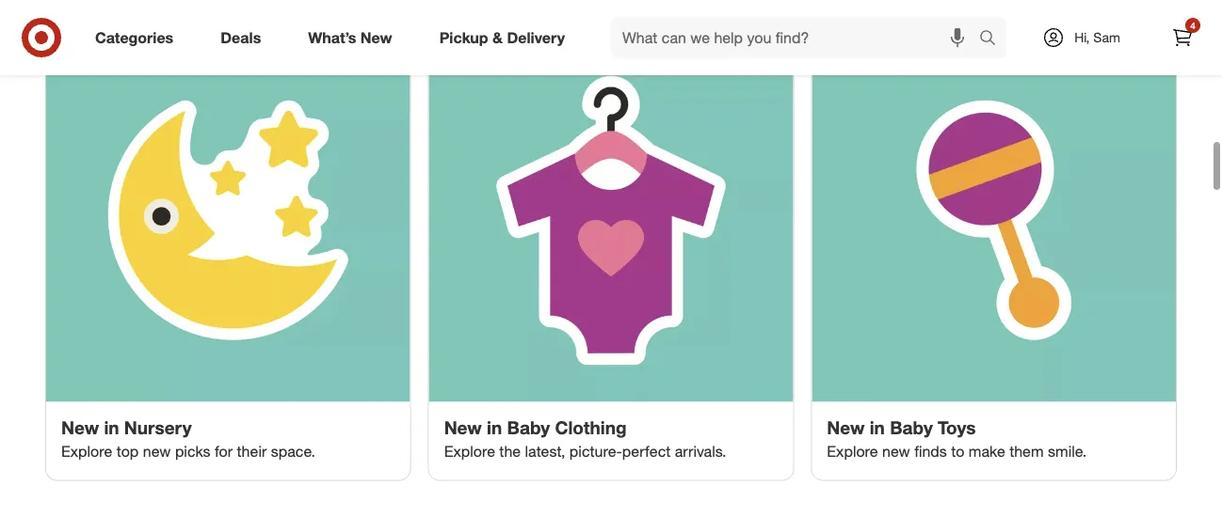 Task type: vqa. For each thing, say whether or not it's contained in the screenshot.


Task type: describe. For each thing, give the bounding box(es) containing it.
arrivals.
[[675, 443, 726, 461]]

new for new in baby toys
[[827, 417, 865, 439]]

pickup & delivery link
[[423, 17, 589, 58]]

nursery
[[124, 417, 192, 439]]

hi,
[[1075, 29, 1090, 46]]

&
[[493, 28, 503, 47]]

deals link
[[205, 17, 285, 58]]

what's new link
[[292, 17, 416, 58]]

space.
[[271, 443, 315, 461]]

new in baby toys explore new finds to make them smile.
[[827, 417, 1087, 461]]

4
[[1191, 19, 1196, 31]]

pickup & delivery
[[439, 28, 565, 47]]

pickup
[[439, 28, 488, 47]]

explore for new in baby clothing
[[444, 443, 495, 461]]

sam
[[1094, 29, 1121, 46]]

categories
[[95, 28, 173, 47]]

new for new in nursery
[[61, 417, 99, 439]]

new in baby clothing explore the latest, picture-perfect arrivals.
[[444, 417, 726, 461]]

baby for toys
[[890, 417, 933, 439]]

What can we help you find? suggestions appear below search field
[[611, 17, 984, 58]]

smile.
[[1048, 443, 1087, 461]]

make
[[969, 443, 1005, 461]]

in for toys
[[870, 417, 885, 439]]



Task type: locate. For each thing, give the bounding box(es) containing it.
0 horizontal spatial new
[[143, 443, 171, 461]]

explore inside new in baby toys explore new finds to make them smile.
[[827, 443, 878, 461]]

2 horizontal spatial in
[[870, 417, 885, 439]]

0 horizontal spatial baby
[[507, 417, 550, 439]]

in for clothing
[[487, 417, 502, 439]]

1 new from the left
[[143, 443, 171, 461]]

delivery
[[507, 28, 565, 47]]

0 horizontal spatial explore
[[61, 443, 112, 461]]

perfect
[[622, 443, 671, 461]]

2 horizontal spatial explore
[[827, 443, 878, 461]]

new for baby
[[882, 443, 910, 461]]

search
[[971, 30, 1016, 49]]

clothing
[[555, 417, 627, 439]]

baby inside new in baby toys explore new finds to make them smile.
[[890, 417, 933, 439]]

new for nursery
[[143, 443, 171, 461]]

their
[[237, 443, 267, 461]]

1 explore from the left
[[61, 443, 112, 461]]

new down nursery
[[143, 443, 171, 461]]

explore inside new in nursery explore top new picks for their space.
[[61, 443, 112, 461]]

for
[[215, 443, 233, 461]]

explore left the
[[444, 443, 495, 461]]

explore
[[61, 443, 112, 461], [444, 443, 495, 461], [827, 443, 878, 461]]

new inside new in baby toys explore new finds to make them smile.
[[882, 443, 910, 461]]

them
[[1010, 443, 1044, 461]]

categories link
[[79, 17, 197, 58]]

to
[[951, 443, 965, 461]]

1 in from the left
[[104, 417, 119, 439]]

1 horizontal spatial in
[[487, 417, 502, 439]]

toys
[[938, 417, 976, 439]]

explore inside new in baby clothing explore the latest, picture-perfect arrivals.
[[444, 443, 495, 461]]

3 explore from the left
[[827, 443, 878, 461]]

2 baby from the left
[[890, 417, 933, 439]]

new for new in baby clothing
[[444, 417, 482, 439]]

the
[[499, 443, 521, 461]]

in inside new in baby clothing explore the latest, picture-perfect arrivals.
[[487, 417, 502, 439]]

in inside new in baby toys explore new finds to make them smile.
[[870, 417, 885, 439]]

2 in from the left
[[487, 417, 502, 439]]

3 in from the left
[[870, 417, 885, 439]]

in up the
[[487, 417, 502, 439]]

new in nursery explore top new picks for their space.
[[61, 417, 315, 461]]

picks
[[175, 443, 211, 461]]

baby inside new in baby clothing explore the latest, picture-perfect arrivals.
[[507, 417, 550, 439]]

2 explore from the left
[[444, 443, 495, 461]]

1 baby from the left
[[507, 417, 550, 439]]

baby
[[507, 417, 550, 439], [890, 417, 933, 439]]

new
[[143, 443, 171, 461], [882, 443, 910, 461]]

new inside new in baby toys explore new finds to make them smile.
[[827, 417, 865, 439]]

what's
[[308, 28, 356, 47]]

baby for clothing
[[507, 417, 550, 439]]

in up top
[[104, 417, 119, 439]]

in left toys
[[870, 417, 885, 439]]

1 horizontal spatial explore
[[444, 443, 495, 461]]

deals
[[221, 28, 261, 47]]

in
[[104, 417, 119, 439], [487, 417, 502, 439], [870, 417, 885, 439]]

explore left top
[[61, 443, 112, 461]]

explore left finds
[[827, 443, 878, 461]]

top
[[116, 443, 139, 461]]

new inside new in nursery explore top new picks for their space.
[[143, 443, 171, 461]]

1 horizontal spatial new
[[882, 443, 910, 461]]

search button
[[971, 17, 1016, 62]]

1 horizontal spatial baby
[[890, 417, 933, 439]]

0 horizontal spatial in
[[104, 417, 119, 439]]

explore for new in baby toys
[[827, 443, 878, 461]]

picture-
[[570, 443, 622, 461]]

new inside new in baby clothing explore the latest, picture-perfect arrivals.
[[444, 417, 482, 439]]

in for explore
[[104, 417, 119, 439]]

latest,
[[525, 443, 565, 461]]

what's new
[[308, 28, 392, 47]]

finds
[[915, 443, 947, 461]]

4 link
[[1162, 17, 1204, 58]]

baby up finds
[[890, 417, 933, 439]]

in inside new in nursery explore top new picks for their space.
[[104, 417, 119, 439]]

2 new from the left
[[882, 443, 910, 461]]

hi, sam
[[1075, 29, 1121, 46]]

new inside new in nursery explore top new picks for their space.
[[61, 417, 99, 439]]

baby up 'latest,'
[[507, 417, 550, 439]]

new left finds
[[882, 443, 910, 461]]

new
[[361, 28, 392, 47], [61, 417, 99, 439], [444, 417, 482, 439], [827, 417, 865, 439]]



